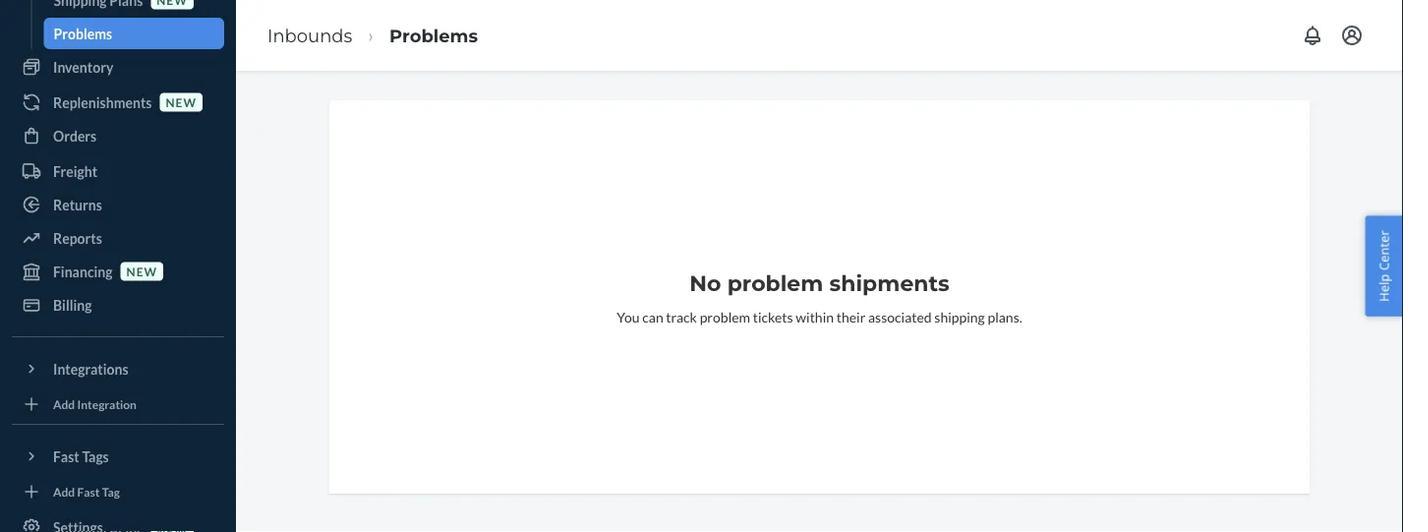 Task type: locate. For each thing, give the bounding box(es) containing it.
1 horizontal spatial problems
[[390, 24, 478, 46]]

fast tags
[[53, 448, 109, 465]]

0 horizontal spatial problems
[[54, 25, 112, 42]]

breadcrumbs navigation
[[252, 7, 494, 64]]

shipments
[[830, 270, 950, 297]]

1 vertical spatial new
[[126, 264, 157, 278]]

1 add from the top
[[53, 397, 75, 411]]

replenishments
[[53, 94, 152, 111]]

1 vertical spatial problem
[[700, 308, 750, 325]]

integrations
[[53, 360, 128, 377]]

add integration
[[53, 397, 137, 411]]

new
[[166, 95, 197, 109], [126, 264, 157, 278]]

fast inside dropdown button
[[53, 448, 79, 465]]

1 vertical spatial fast
[[77, 484, 100, 499]]

new up orders link
[[166, 95, 197, 109]]

problem down no
[[700, 308, 750, 325]]

reports link
[[12, 222, 224, 254]]

center
[[1375, 230, 1393, 271]]

add
[[53, 397, 75, 411], [53, 484, 75, 499]]

open account menu image
[[1340, 24, 1364, 47]]

1 horizontal spatial new
[[166, 95, 197, 109]]

no problem shipments
[[690, 270, 950, 297]]

1 horizontal spatial problems link
[[390, 24, 478, 46]]

fast inside 'link'
[[77, 484, 100, 499]]

billing
[[53, 297, 92, 313]]

inbounds
[[268, 24, 352, 46]]

plans.
[[988, 308, 1023, 325]]

problem
[[727, 270, 823, 297], [700, 308, 750, 325]]

add left integration
[[53, 397, 75, 411]]

2 add from the top
[[53, 484, 75, 499]]

new down reports link at the top left
[[126, 264, 157, 278]]

0 vertical spatial add
[[53, 397, 75, 411]]

track
[[666, 308, 697, 325]]

inventory link
[[12, 51, 224, 83]]

0 vertical spatial new
[[166, 95, 197, 109]]

problem up the tickets
[[727, 270, 823, 297]]

add for add fast tag
[[53, 484, 75, 499]]

0 horizontal spatial new
[[126, 264, 157, 278]]

fast left tag
[[77, 484, 100, 499]]

0 vertical spatial fast
[[53, 448, 79, 465]]

fast left "tags"
[[53, 448, 79, 465]]

tickets
[[753, 308, 793, 325]]

help center
[[1375, 230, 1393, 302]]

problems link
[[44, 18, 224, 49], [390, 24, 478, 46]]

tag
[[102, 484, 120, 499]]

add down fast tags
[[53, 484, 75, 499]]

add inside 'link'
[[53, 484, 75, 499]]

0 vertical spatial problem
[[727, 270, 823, 297]]

problems inside 'problems' link
[[54, 25, 112, 42]]

1 vertical spatial add
[[53, 484, 75, 499]]

returns
[[53, 196, 102, 213]]

problems
[[390, 24, 478, 46], [54, 25, 112, 42]]

fast
[[53, 448, 79, 465], [77, 484, 100, 499]]

add for add integration
[[53, 397, 75, 411]]



Task type: describe. For each thing, give the bounding box(es) containing it.
freight link
[[12, 155, 224, 187]]

problems link inside breadcrumbs 'navigation'
[[390, 24, 478, 46]]

reports
[[53, 230, 102, 246]]

problems inside breadcrumbs 'navigation'
[[390, 24, 478, 46]]

orders link
[[12, 120, 224, 151]]

new for replenishments
[[166, 95, 197, 109]]

financing
[[53, 263, 113, 280]]

inbounds link
[[268, 24, 352, 46]]

their
[[837, 308, 866, 325]]

fast tags button
[[12, 441, 224, 472]]

orders
[[53, 127, 97, 144]]

returns link
[[12, 189, 224, 220]]

shipping
[[935, 308, 985, 325]]

new for financing
[[126, 264, 157, 278]]

integrations button
[[12, 353, 224, 385]]

0 horizontal spatial problems link
[[44, 18, 224, 49]]

billing link
[[12, 289, 224, 321]]

open notifications image
[[1301, 24, 1325, 47]]

within
[[796, 308, 834, 325]]

freight
[[53, 163, 97, 179]]

inventory
[[53, 59, 113, 75]]

add fast tag link
[[12, 480, 224, 504]]

help center button
[[1365, 216, 1403, 317]]

integration
[[77, 397, 137, 411]]

help
[[1375, 274, 1393, 302]]

can
[[642, 308, 664, 325]]

you can track problem tickets within their associated shipping plans.
[[617, 308, 1023, 325]]

tags
[[82, 448, 109, 465]]

associated
[[868, 308, 932, 325]]

you
[[617, 308, 640, 325]]

add integration link
[[12, 392, 224, 416]]

no
[[690, 270, 721, 297]]

add fast tag
[[53, 484, 120, 499]]



Task type: vqa. For each thing, say whether or not it's contained in the screenshot.
leftmost problems
yes



